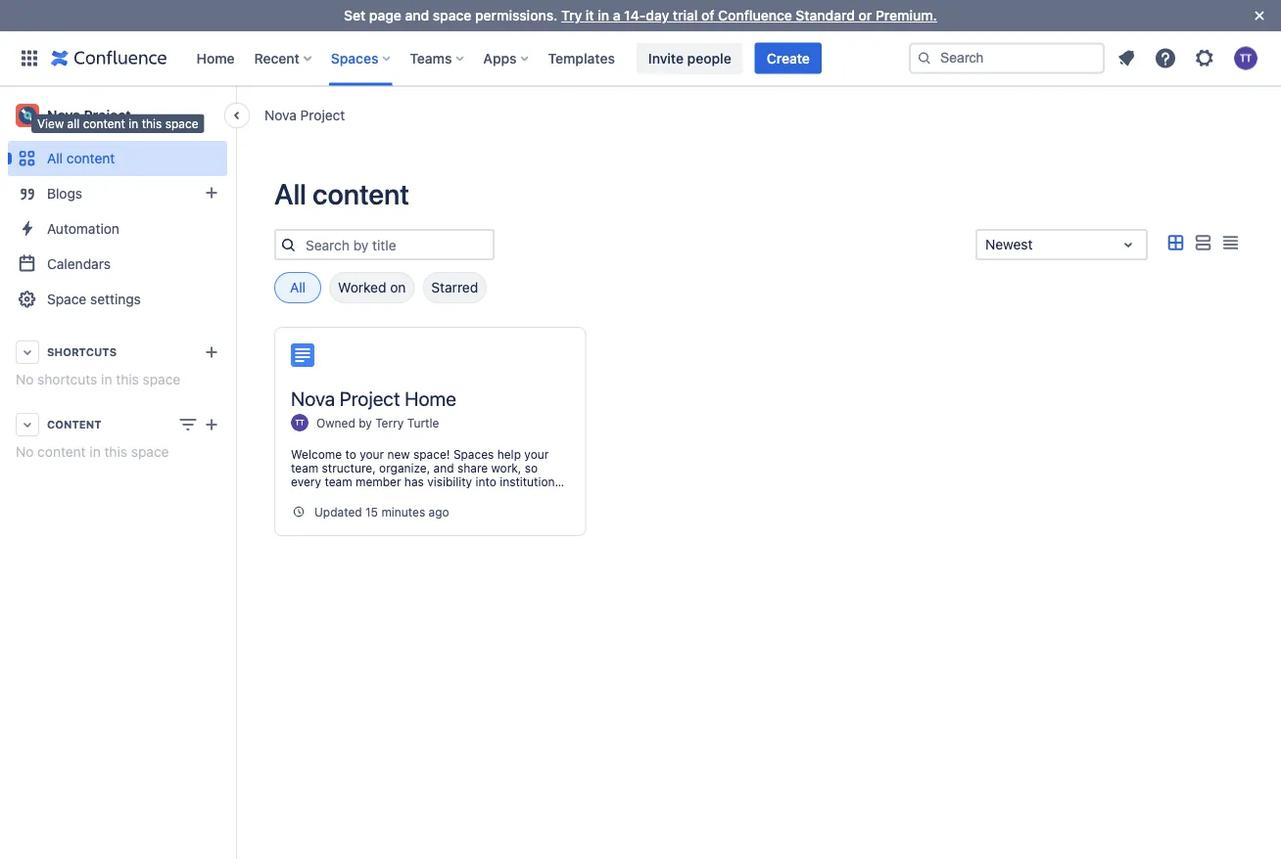 Task type: vqa. For each thing, say whether or not it's contained in the screenshot.
Dashboards dropdown button
no



Task type: describe. For each thing, give the bounding box(es) containing it.
banner containing home
[[0, 31, 1281, 86]]

Search field
[[909, 43, 1105, 74]]

search image
[[917, 50, 932, 66]]

project up by
[[340, 387, 400, 410]]

permissions.
[[475, 7, 558, 24]]

view all content in this space
[[37, 116, 198, 130]]

0 horizontal spatial nova project link
[[8, 96, 227, 135]]

recent
[[254, 50, 300, 66]]

shortcuts
[[37, 372, 97, 388]]

content down content
[[37, 444, 86, 460]]

content button
[[8, 407, 227, 443]]

nova up the profile picture
[[291, 387, 335, 410]]

newest
[[985, 237, 1033, 253]]

nova inside space element
[[47, 107, 80, 123]]

page image
[[291, 344, 314, 367]]

no shortcuts in this space
[[16, 372, 180, 388]]

in up 'all content' link at the top left of page
[[129, 116, 138, 130]]

create a page image
[[200, 413, 223, 437]]

templates
[[548, 50, 615, 66]]

all content link
[[8, 141, 227, 176]]

space
[[47, 291, 86, 308]]

of
[[701, 7, 715, 24]]

terry
[[375, 416, 404, 430]]

appswitcher icon image
[[18, 47, 41, 70]]

blogs link
[[8, 176, 227, 212]]

updated
[[314, 505, 362, 519]]

create a blog image
[[200, 181, 223, 205]]

try it in a 14-day trial of confluence standard or premium. link
[[561, 7, 937, 24]]

all
[[67, 116, 80, 130]]

create link
[[755, 43, 822, 74]]

all content inside space element
[[47, 150, 115, 167]]

global element
[[12, 31, 905, 86]]

in left a
[[598, 7, 609, 24]]

templates link
[[542, 43, 621, 74]]

worked on button
[[329, 272, 415, 304]]

a
[[613, 7, 620, 24]]

space settings link
[[8, 282, 227, 317]]

this for no shortcuts in this space
[[116, 372, 139, 388]]

turtle
[[407, 416, 439, 430]]

invite people
[[648, 50, 731, 66]]

updated 15 minutes ago
[[314, 505, 449, 519]]

cards image
[[1164, 232, 1187, 255]]

or
[[859, 7, 872, 24]]

all button
[[274, 272, 321, 304]]

automation
[[47, 221, 119, 237]]

no for no shortcuts in this space
[[16, 372, 34, 388]]

terry turtle link
[[375, 416, 439, 430]]

content right the all at the top left
[[83, 116, 125, 130]]

apps button
[[477, 43, 536, 74]]

no for no content in this space
[[16, 444, 34, 460]]

list image
[[1191, 232, 1215, 255]]

project inside space element
[[84, 107, 131, 123]]

your profile and preferences image
[[1234, 47, 1258, 70]]

teams
[[410, 50, 452, 66]]

1 nova project from the left
[[264, 107, 345, 123]]

shortcuts
[[47, 346, 117, 359]]

settings icon image
[[1193, 47, 1217, 70]]

blogs
[[47, 186, 82, 202]]

calendars link
[[8, 247, 227, 282]]

home link
[[191, 43, 241, 74]]

view
[[37, 116, 64, 130]]

confluence
[[718, 7, 792, 24]]

it
[[586, 7, 594, 24]]

apps
[[483, 50, 517, 66]]

day
[[646, 7, 669, 24]]

nova project inside space element
[[47, 107, 131, 123]]

in down content
[[90, 444, 101, 460]]

space down home link
[[165, 116, 198, 130]]

profile picture image
[[291, 414, 309, 432]]

15
[[365, 505, 378, 519]]



Task type: locate. For each thing, give the bounding box(es) containing it.
spaces button
[[325, 43, 398, 74]]

no down content dropdown button
[[16, 444, 34, 460]]

home
[[196, 50, 235, 66], [405, 387, 456, 410]]

set
[[344, 7, 366, 24]]

settings
[[90, 291, 141, 308]]

1 no from the top
[[16, 372, 34, 388]]

owned
[[316, 416, 355, 430]]

premium.
[[876, 7, 937, 24]]

nova project link down recent dropdown button
[[264, 105, 345, 125]]

and
[[405, 7, 429, 24]]

project down spaces
[[300, 107, 345, 123]]

minutes
[[381, 505, 425, 519]]

owned by terry turtle
[[316, 416, 439, 430]]

all content
[[47, 150, 115, 167], [274, 177, 409, 211]]

0 horizontal spatial all content
[[47, 150, 115, 167]]

nova project down recent dropdown button
[[264, 107, 345, 123]]

recent button
[[248, 43, 319, 74]]

all inside button
[[290, 280, 306, 296]]

automation link
[[8, 212, 227, 247]]

change view image
[[176, 413, 200, 437]]

nova project link up 'all content' link at the top left of page
[[8, 96, 227, 135]]

invite people button
[[637, 43, 743, 74]]

Search by title field
[[300, 231, 493, 259]]

all content up search by title field
[[274, 177, 409, 211]]

2 vertical spatial all
[[290, 280, 306, 296]]

create
[[767, 50, 810, 66]]

space down content dropdown button
[[131, 444, 169, 460]]

2 no from the top
[[16, 444, 34, 460]]

by
[[359, 416, 372, 430]]

nova up 'all content' link at the top left of page
[[47, 107, 80, 123]]

help icon image
[[1154, 47, 1177, 70]]

all content down the all at the top left
[[47, 150, 115, 167]]

nova
[[264, 107, 297, 123], [47, 107, 80, 123], [291, 387, 335, 410]]

in
[[598, 7, 609, 24], [129, 116, 138, 130], [101, 372, 112, 388], [90, 444, 101, 460]]

on
[[390, 280, 406, 296]]

worked on
[[338, 280, 406, 296]]

invite
[[648, 50, 684, 66]]

shortcuts button
[[8, 335, 227, 370]]

set page and space permissions. try it in a 14-day trial of confluence standard or premium.
[[344, 7, 937, 24]]

1 vertical spatial all content
[[274, 177, 409, 211]]

close image
[[1248, 4, 1271, 27]]

1 vertical spatial this
[[116, 372, 139, 388]]

None text field
[[985, 235, 989, 255]]

2 nova project from the left
[[47, 107, 131, 123]]

starred
[[431, 280, 478, 296]]

trial
[[673, 7, 698, 24]]

standard
[[796, 7, 855, 24]]

add shortcut image
[[200, 341, 223, 364]]

14-
[[624, 7, 646, 24]]

space down shortcuts dropdown button
[[143, 372, 180, 388]]

content down the all at the top left
[[66, 150, 115, 167]]

content up search by title field
[[313, 177, 409, 211]]

all left the worked
[[290, 280, 306, 296]]

confluence image
[[51, 47, 167, 70], [51, 47, 167, 70]]

page
[[369, 7, 401, 24]]

nova project
[[264, 107, 345, 123], [47, 107, 131, 123]]

this up 'all content' link at the top left of page
[[142, 116, 162, 130]]

this
[[142, 116, 162, 130], [116, 372, 139, 388], [104, 444, 127, 460]]

0 vertical spatial home
[[196, 50, 235, 66]]

people
[[687, 50, 731, 66]]

home inside global element
[[196, 50, 235, 66]]

all right create a blog image
[[274, 177, 306, 211]]

no
[[16, 372, 34, 388], [16, 444, 34, 460]]

banner
[[0, 31, 1281, 86]]

starred button
[[422, 272, 487, 304]]

1 horizontal spatial home
[[405, 387, 456, 410]]

0 vertical spatial this
[[142, 116, 162, 130]]

space
[[433, 7, 471, 24], [165, 116, 198, 130], [143, 372, 180, 388], [131, 444, 169, 460]]

spaces
[[331, 50, 378, 66]]

0 horizontal spatial home
[[196, 50, 235, 66]]

0 horizontal spatial nova project
[[47, 107, 131, 123]]

this down content dropdown button
[[104, 444, 127, 460]]

home left recent
[[196, 50, 235, 66]]

nova down recent dropdown button
[[264, 107, 297, 123]]

0 vertical spatial all
[[47, 150, 63, 167]]

project right the all at the top left
[[84, 107, 131, 123]]

nova project up 'all content' link at the top left of page
[[47, 107, 131, 123]]

nova project link
[[8, 96, 227, 135], [264, 105, 345, 125]]

home up turtle on the left of the page
[[405, 387, 456, 410]]

this down shortcuts dropdown button
[[116, 372, 139, 388]]

1 horizontal spatial nova project
[[264, 107, 345, 123]]

1 horizontal spatial all content
[[274, 177, 409, 211]]

all
[[47, 150, 63, 167], [274, 177, 306, 211], [290, 280, 306, 296]]

nova project home
[[291, 387, 456, 410]]

project
[[300, 107, 345, 123], [84, 107, 131, 123], [340, 387, 400, 410]]

compact list image
[[1218, 232, 1242, 255]]

0 vertical spatial no
[[16, 372, 34, 388]]

no content in this space
[[16, 444, 169, 460]]

2 vertical spatial this
[[104, 444, 127, 460]]

content
[[83, 116, 125, 130], [66, 150, 115, 167], [313, 177, 409, 211], [37, 444, 86, 460]]

all inside space element
[[47, 150, 63, 167]]

space right and
[[433, 7, 471, 24]]

open image
[[1117, 233, 1140, 257]]

1 horizontal spatial nova project link
[[264, 105, 345, 125]]

content
[[47, 419, 101, 431]]

worked
[[338, 280, 386, 296]]

try
[[561, 7, 582, 24]]

0 vertical spatial all content
[[47, 150, 115, 167]]

1 vertical spatial home
[[405, 387, 456, 410]]

ago
[[429, 505, 449, 519]]

1 vertical spatial all
[[274, 177, 306, 211]]

teams button
[[404, 43, 472, 74]]

this for no content in this space
[[104, 444, 127, 460]]

space settings
[[47, 291, 141, 308]]

no left shortcuts
[[16, 372, 34, 388]]

notification icon image
[[1115, 47, 1138, 70]]

calendars
[[47, 256, 111, 272]]

space element
[[0, 86, 235, 860]]

all down view
[[47, 150, 63, 167]]

1 vertical spatial no
[[16, 444, 34, 460]]

in down shortcuts dropdown button
[[101, 372, 112, 388]]



